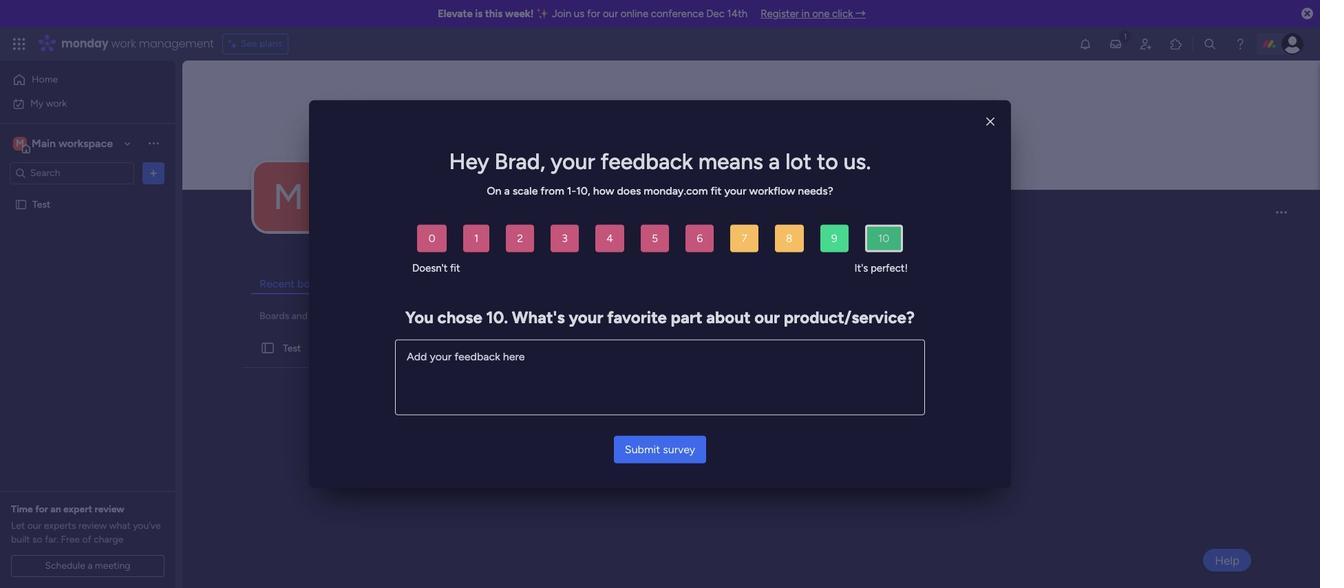 Task type: vqa. For each thing, say whether or not it's contained in the screenshot.
DUE
no



Task type: describe. For each thing, give the bounding box(es) containing it.
you chose 10. what's your favorite part about our product/service?
[[406, 308, 915, 328]]

2
[[517, 232, 524, 245]]

our inside the time for an expert review let our experts review what you've built so far. free of charge
[[27, 521, 42, 532]]

help image
[[1234, 37, 1248, 51]]

expert
[[63, 504, 92, 516]]

recently
[[412, 311, 447, 322]]

you
[[406, 308, 434, 328]]

elevate is this week! ✨ join us for our online conference dec 14th
[[438, 8, 748, 20]]

let
[[11, 521, 25, 532]]

online
[[621, 8, 649, 20]]

workspace image
[[13, 136, 27, 151]]

test list box
[[0, 190, 176, 402]]

8
[[786, 232, 793, 245]]

doesn't fit
[[413, 262, 460, 274]]

schedule a meeting button
[[11, 556, 165, 578]]

notifications image
[[1079, 37, 1093, 51]]

invite members image
[[1140, 37, 1154, 51]]

9
[[832, 232, 838, 245]]

feedback
[[601, 148, 693, 174]]

9 button
[[821, 225, 849, 252]]

visited
[[381, 311, 409, 322]]

4
[[607, 232, 614, 245]]

what's
[[512, 308, 565, 328]]

dashboards
[[310, 311, 360, 322]]

so
[[32, 534, 43, 546]]

submit survey button
[[614, 437, 707, 464]]

work for my
[[46, 97, 67, 109]]

Main workspace field
[[340, 195, 1265, 226]]

survey
[[663, 443, 696, 457]]

work for monday
[[111, 36, 136, 52]]

brad klo image
[[1282, 33, 1304, 55]]

10
[[879, 232, 890, 245]]

scale
[[513, 184, 538, 198]]

→
[[856, 8, 867, 20]]

m
[[16, 137, 24, 149]]

1 horizontal spatial main
[[344, 195, 397, 226]]

home button
[[8, 69, 148, 91]]

you've
[[133, 521, 161, 532]]

schedule a meeting
[[45, 561, 131, 572]]

1-
[[567, 184, 577, 198]]

test for public board icon
[[283, 343, 301, 354]]

public board image
[[260, 341, 275, 356]]

6 button
[[686, 225, 714, 252]]

5
[[652, 232, 659, 245]]

1 vertical spatial review
[[78, 521, 107, 532]]

close image
[[987, 117, 995, 127]]

0 vertical spatial this
[[485, 8, 503, 20]]

see
[[241, 38, 257, 50]]

for inside the time for an expert review let our experts review what you've built so far. free of charge
[[35, 504, 48, 516]]

1 image
[[1120, 28, 1132, 44]]

meeting
[[95, 561, 131, 572]]

doesn't
[[413, 262, 448, 274]]

on
[[487, 184, 502, 198]]

0 vertical spatial in
[[802, 8, 810, 20]]

click
[[833, 8, 854, 20]]

charge
[[94, 534, 124, 546]]

elevate
[[438, 8, 473, 20]]

means
[[699, 148, 764, 174]]

0 vertical spatial a
[[769, 148, 781, 174]]

product/service?
[[784, 308, 915, 328]]

chose
[[438, 308, 483, 328]]

favorite
[[608, 308, 667, 328]]

schedule
[[45, 561, 85, 572]]

test for public board image
[[32, 199, 51, 210]]

recent boards
[[260, 278, 331, 291]]

0 horizontal spatial this
[[459, 311, 475, 322]]

workflow
[[750, 184, 796, 198]]

3
[[562, 232, 568, 245]]

select product image
[[12, 37, 26, 51]]

management
[[139, 36, 214, 52]]

✨
[[537, 8, 550, 20]]

2 vertical spatial your
[[569, 308, 604, 328]]

public board image
[[14, 198, 28, 211]]

perfect!
[[871, 262, 908, 274]]

2 button
[[506, 225, 535, 252]]

it's
[[855, 262, 869, 274]]

7 button
[[731, 225, 759, 252]]

0 button
[[418, 225, 447, 252]]

time
[[11, 504, 33, 516]]

far.
[[45, 534, 59, 546]]

10.
[[487, 308, 508, 328]]

hey
[[449, 148, 490, 174]]

you
[[363, 311, 378, 322]]

our for for
[[603, 8, 618, 20]]

4 button
[[596, 225, 625, 252]]

1
[[474, 232, 479, 245]]

0 vertical spatial review
[[95, 504, 125, 516]]

experts
[[44, 521, 76, 532]]

1 horizontal spatial main workspace
[[344, 195, 520, 226]]

0
[[429, 232, 436, 245]]

register in one click →
[[761, 8, 867, 20]]

a for schedule a meeting
[[88, 561, 93, 572]]

from
[[541, 184, 565, 198]]

description
[[411, 229, 460, 240]]

14th
[[728, 8, 748, 20]]

plans
[[260, 38, 282, 50]]



Task type: locate. For each thing, give the bounding box(es) containing it.
fit down means
[[711, 184, 722, 198]]

work inside button
[[46, 97, 67, 109]]

0 vertical spatial work
[[111, 36, 136, 52]]

see plans
[[241, 38, 282, 50]]

this left 10.
[[459, 311, 475, 322]]

1 vertical spatial our
[[755, 308, 780, 328]]

0 horizontal spatial a
[[88, 561, 93, 572]]

1 horizontal spatial work
[[111, 36, 136, 52]]

test inside list box
[[32, 199, 51, 210]]

recent
[[260, 278, 295, 291]]

your
[[551, 148, 595, 174], [725, 184, 747, 198], [569, 308, 604, 328]]

a left lot
[[769, 148, 781, 174]]

monday work management
[[61, 36, 214, 52]]

lot
[[786, 148, 812, 174]]

1 vertical spatial main workspace
[[344, 195, 520, 226]]

on a scale from 1-10, how does monday.com fit your workflow needs?
[[487, 184, 834, 198]]

a left meeting at left
[[88, 561, 93, 572]]

in right recently
[[449, 311, 457, 322]]

in left one
[[802, 8, 810, 20]]

workspace
[[58, 137, 113, 150], [402, 195, 520, 226], [362, 229, 409, 240], [477, 311, 524, 322]]

one
[[813, 8, 830, 20]]

your up test link
[[569, 308, 604, 328]]

1 vertical spatial test
[[283, 343, 301, 354]]

6
[[697, 232, 703, 245]]

0 horizontal spatial in
[[449, 311, 457, 322]]

0 vertical spatial fit
[[711, 184, 722, 198]]

1 horizontal spatial for
[[587, 8, 601, 20]]

0 horizontal spatial main workspace
[[32, 137, 113, 150]]

week!
[[505, 8, 534, 20]]

main up workspace description
[[344, 195, 397, 226]]

boards
[[298, 278, 331, 291]]

us.
[[844, 148, 872, 174]]

fit
[[711, 184, 722, 198], [450, 262, 460, 274]]

our left online
[[603, 8, 618, 20]]

0 horizontal spatial main
[[32, 137, 56, 150]]

1 vertical spatial your
[[725, 184, 747, 198]]

review
[[95, 504, 125, 516], [78, 521, 107, 532]]

test
[[32, 199, 51, 210], [283, 343, 301, 354]]

1 vertical spatial work
[[46, 97, 67, 109]]

brad,
[[495, 148, 546, 174]]

this right is at the top of page
[[485, 8, 503, 20]]

our
[[603, 8, 618, 20], [755, 308, 780, 328], [27, 521, 42, 532]]

a inside schedule a meeting 'button'
[[88, 561, 93, 572]]

part
[[671, 308, 703, 328]]

what
[[109, 521, 131, 532]]

built
[[11, 534, 30, 546]]

submit
[[625, 443, 661, 457]]

my
[[30, 97, 44, 109]]

Add your feedback here text field
[[395, 340, 926, 416]]

about
[[707, 308, 751, 328]]

test link
[[240, 329, 921, 369]]

our up so
[[27, 521, 42, 532]]

workspace description
[[362, 229, 460, 240]]

main right workspace image
[[32, 137, 56, 150]]

register in one click → link
[[761, 8, 867, 20]]

1 vertical spatial main
[[344, 195, 397, 226]]

home
[[32, 74, 58, 85]]

inbox image
[[1110, 37, 1123, 51]]

hey brad, your feedback means a lot to us.
[[449, 148, 872, 174]]

0 vertical spatial your
[[551, 148, 595, 174]]

0 vertical spatial our
[[603, 8, 618, 20]]

join
[[552, 8, 572, 20]]

boards and dashboards you visited recently in this workspace
[[260, 311, 524, 322]]

1 horizontal spatial test
[[283, 343, 301, 354]]

1 horizontal spatial this
[[485, 8, 503, 20]]

our right about
[[755, 308, 780, 328]]

main inside workspace selection element
[[32, 137, 56, 150]]

to
[[818, 148, 839, 174]]

register
[[761, 8, 800, 20]]

0 horizontal spatial our
[[27, 521, 42, 532]]

0 horizontal spatial work
[[46, 97, 67, 109]]

main workspace up search in workspace field
[[32, 137, 113, 150]]

2 vertical spatial a
[[88, 561, 93, 572]]

submit survey
[[625, 443, 696, 457]]

1 vertical spatial this
[[459, 311, 475, 322]]

my work
[[30, 97, 67, 109]]

your down means
[[725, 184, 747, 198]]

1 horizontal spatial a
[[504, 184, 510, 198]]

this
[[485, 8, 503, 20], [459, 311, 475, 322]]

10 button
[[866, 225, 903, 252]]

7
[[742, 232, 748, 245]]

our for about
[[755, 308, 780, 328]]

10,
[[577, 184, 591, 198]]

an
[[50, 504, 61, 516]]

test right public board image
[[32, 199, 51, 210]]

main workspace up description
[[344, 195, 520, 226]]

Search in workspace field
[[29, 165, 115, 181]]

test right public board icon
[[283, 343, 301, 354]]

and
[[292, 311, 308, 322]]

0 vertical spatial test
[[32, 199, 51, 210]]

work right my
[[46, 97, 67, 109]]

apps image
[[1170, 37, 1184, 51]]

0 horizontal spatial for
[[35, 504, 48, 516]]

work right monday
[[111, 36, 136, 52]]

is
[[475, 8, 483, 20]]

help button
[[1204, 550, 1252, 572]]

how
[[594, 184, 615, 198]]

does
[[617, 184, 641, 198]]

2 horizontal spatial our
[[755, 308, 780, 328]]

2 vertical spatial our
[[27, 521, 42, 532]]

1 vertical spatial for
[[35, 504, 48, 516]]

time for an expert review let our experts review what you've built so far. free of charge
[[11, 504, 161, 546]]

review up "what"
[[95, 504, 125, 516]]

dec
[[707, 8, 725, 20]]

in
[[802, 8, 810, 20], [449, 311, 457, 322]]

us
[[574, 8, 585, 20]]

boards
[[260, 311, 289, 322]]

a right on
[[504, 184, 510, 198]]

0 horizontal spatial test
[[32, 199, 51, 210]]

0 vertical spatial main
[[32, 137, 56, 150]]

for left an at the bottom
[[35, 504, 48, 516]]

1 horizontal spatial fit
[[711, 184, 722, 198]]

your up 1-
[[551, 148, 595, 174]]

1 horizontal spatial in
[[802, 8, 810, 20]]

option
[[0, 192, 176, 195]]

it's perfect!
[[855, 262, 908, 274]]

see plans button
[[222, 34, 289, 54]]

my work button
[[8, 93, 148, 115]]

1 vertical spatial a
[[504, 184, 510, 198]]

fit right doesn't
[[450, 262, 460, 274]]

of
[[82, 534, 91, 546]]

0 vertical spatial for
[[587, 8, 601, 20]]

review up of
[[78, 521, 107, 532]]

1 horizontal spatial our
[[603, 8, 618, 20]]

search everything image
[[1204, 37, 1218, 51]]

2 horizontal spatial a
[[769, 148, 781, 174]]

main workspace inside workspace selection element
[[32, 137, 113, 150]]

0 horizontal spatial fit
[[450, 262, 460, 274]]

8 button
[[775, 225, 804, 252]]

workspace selection element
[[13, 135, 115, 153]]

for right us
[[587, 8, 601, 20]]

0 vertical spatial main workspace
[[32, 137, 113, 150]]

1 button
[[463, 225, 490, 252]]

1 vertical spatial fit
[[450, 262, 460, 274]]

1 vertical spatial in
[[449, 311, 457, 322]]

work
[[111, 36, 136, 52], [46, 97, 67, 109]]

a
[[769, 148, 781, 174], [504, 184, 510, 198], [88, 561, 93, 572]]

a for on a scale from 1-10, how does monday.com fit your workflow needs?
[[504, 184, 510, 198]]

5 button
[[641, 225, 670, 252]]

main workspace
[[32, 137, 113, 150], [344, 195, 520, 226]]



